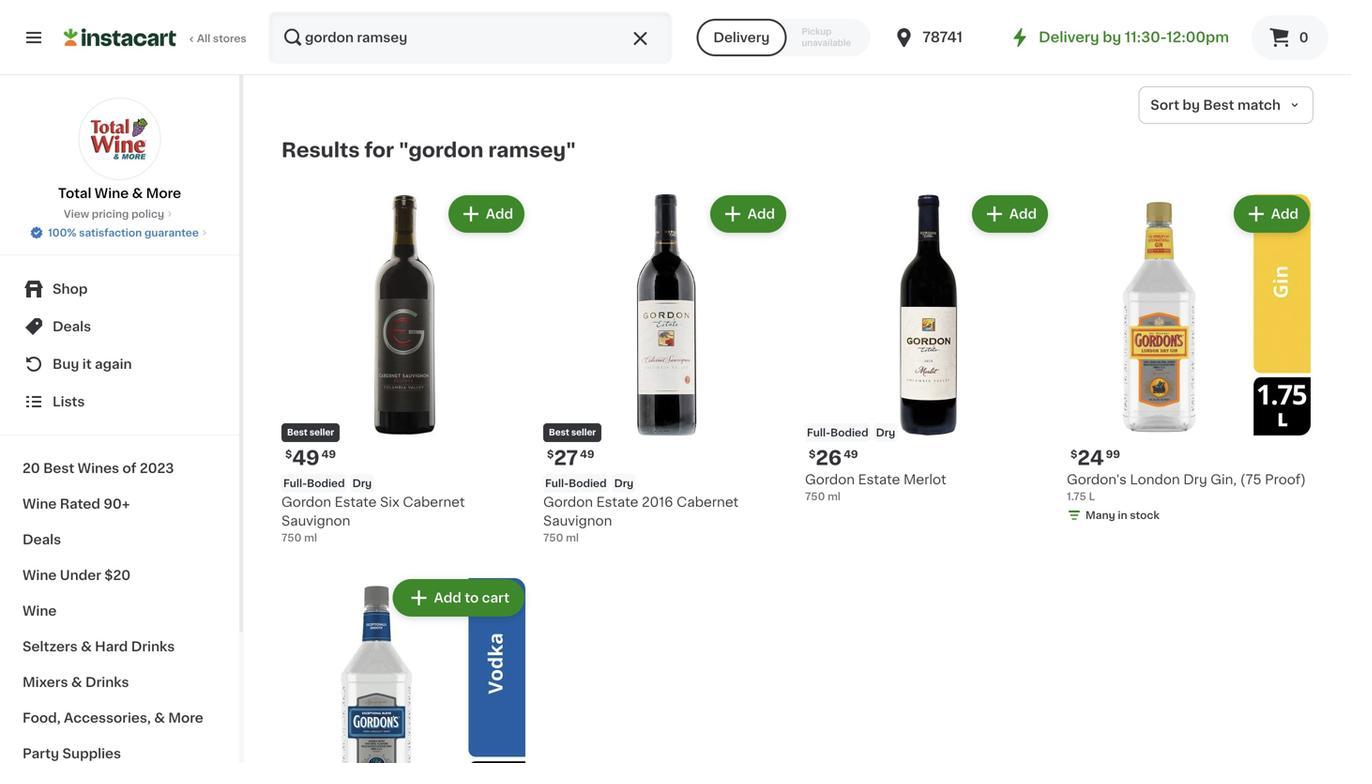 Task type: locate. For each thing, give the bounding box(es) containing it.
750 inside gordon estate 2016 cabernet sauvignon 750 ml
[[544, 533, 564, 543]]

seller
[[310, 429, 334, 437], [572, 429, 596, 437]]

0 vertical spatial deals
[[53, 320, 91, 333]]

750 down 27
[[544, 533, 564, 543]]

1 $ from the left
[[285, 449, 292, 460]]

gordon
[[805, 473, 855, 486], [282, 496, 331, 509], [544, 496, 593, 509]]

by for sort
[[1183, 99, 1201, 112]]

1 vertical spatial by
[[1183, 99, 1201, 112]]

cabernet right 2016
[[677, 496, 739, 509]]

0 horizontal spatial full-bodied dry
[[284, 478, 372, 489]]

ml down $ 27 49
[[566, 533, 579, 543]]

many
[[1086, 510, 1116, 521]]

cabernet for 27
[[677, 496, 739, 509]]

gordon down 27
[[544, 496, 593, 509]]

drinks
[[131, 640, 175, 653], [85, 676, 129, 689]]

sauvignon inside gordon estate six cabernet sauvignon 750 ml
[[282, 514, 351, 528]]

1 horizontal spatial sauvignon
[[544, 514, 612, 528]]

27
[[554, 448, 578, 468]]

bodied down $ 49 49
[[307, 478, 345, 489]]

product group containing 26
[[805, 192, 1052, 504]]

full- up 26
[[807, 428, 831, 438]]

49 inside $ 49 49
[[322, 449, 336, 460]]

$ 27 49
[[547, 448, 595, 468]]

full-bodied dry
[[807, 428, 896, 438], [284, 478, 372, 489], [545, 478, 634, 489]]

750 down 26
[[805, 491, 826, 502]]

2 cabernet from the left
[[677, 496, 739, 509]]

party
[[23, 747, 59, 760]]

wine left under on the left of page
[[23, 569, 57, 582]]

add button
[[450, 197, 523, 231], [712, 197, 785, 231], [974, 197, 1047, 231], [1236, 197, 1309, 231]]

2 deals link from the top
[[11, 522, 228, 558]]

cabernet inside gordon estate six cabernet sauvignon 750 ml
[[403, 496, 465, 509]]

$ inside $ 26 49
[[809, 449, 816, 460]]

wine for wine
[[23, 605, 57, 618]]

estate inside gordon estate six cabernet sauvignon 750 ml
[[335, 496, 377, 509]]

750 inside gordon estate six cabernet sauvignon 750 ml
[[282, 533, 302, 543]]

total wine & more logo image
[[78, 98, 161, 180]]

dry inside gordon's london dry gin, (75 proof) 1.75 l
[[1184, 473, 1208, 486]]

delivery
[[1039, 31, 1100, 44], [714, 31, 770, 44]]

deals link
[[11, 308, 228, 345], [11, 522, 228, 558]]

78741 button
[[893, 11, 1006, 64]]

0 vertical spatial drinks
[[131, 640, 175, 653]]

0 horizontal spatial estate
[[335, 496, 377, 509]]

99
[[1107, 449, 1121, 460]]

$ inside $ 27 49
[[547, 449, 554, 460]]

wine down 20
[[23, 498, 57, 511]]

bodied
[[831, 428, 869, 438], [307, 478, 345, 489], [569, 478, 607, 489]]

sauvignon for 49
[[282, 514, 351, 528]]

1 vertical spatial more
[[168, 712, 203, 725]]

it
[[82, 358, 92, 371]]

by right sort
[[1183, 99, 1201, 112]]

more for total wine & more
[[146, 187, 181, 200]]

add for 2016
[[748, 207, 775, 221]]

dry up gordon estate 2016 cabernet sauvignon 750 ml
[[614, 478, 634, 489]]

sauvignon down $ 27 49
[[544, 514, 612, 528]]

2 seller from the left
[[572, 429, 596, 437]]

estate left merlot
[[859, 473, 901, 486]]

49 inside $ 27 49
[[580, 449, 595, 460]]

49 inside $ 26 49
[[844, 449, 859, 460]]

ml
[[828, 491, 841, 502], [304, 533, 317, 543], [566, 533, 579, 543]]

4 $ from the left
[[1071, 449, 1078, 460]]

None search field
[[268, 11, 672, 64]]

under
[[60, 569, 101, 582]]

cabernet inside gordon estate 2016 cabernet sauvignon 750 ml
[[677, 496, 739, 509]]

wine up the seltzers
[[23, 605, 57, 618]]

estate left 2016
[[597, 496, 639, 509]]

1 vertical spatial deals link
[[11, 522, 228, 558]]

full-bodied dry for 49
[[284, 478, 372, 489]]

in
[[1118, 510, 1128, 521]]

gordon inside gordon estate six cabernet sauvignon 750 ml
[[282, 496, 331, 509]]

2 horizontal spatial 750
[[805, 491, 826, 502]]

food, accessories, & more
[[23, 712, 203, 725]]

more up policy
[[146, 187, 181, 200]]

0 horizontal spatial seller
[[310, 429, 334, 437]]

bodied up $ 26 49
[[831, 428, 869, 438]]

estate left the 'six'
[[335, 496, 377, 509]]

best up 27
[[549, 429, 570, 437]]

wine
[[95, 187, 129, 200], [23, 498, 57, 511], [23, 569, 57, 582], [23, 605, 57, 618]]

gordon inside gordon estate 2016 cabernet sauvignon 750 ml
[[544, 496, 593, 509]]

wine link
[[11, 593, 228, 629]]

1 sauvignon from the left
[[282, 514, 351, 528]]

london
[[1131, 473, 1181, 486]]

full-bodied dry down $ 49 49
[[284, 478, 372, 489]]

2 horizontal spatial full-
[[807, 428, 831, 438]]

add
[[486, 207, 514, 221], [748, 207, 775, 221], [1010, 207, 1037, 221], [1272, 207, 1299, 221], [434, 591, 462, 605]]

1 seller from the left
[[310, 429, 334, 437]]

seller up $ 27 49
[[572, 429, 596, 437]]

1 horizontal spatial seller
[[572, 429, 596, 437]]

1 horizontal spatial cabernet
[[677, 496, 739, 509]]

best seller up $ 27 49
[[549, 429, 596, 437]]

add button for six
[[450, 197, 523, 231]]

full-
[[807, 428, 831, 438], [284, 478, 307, 489], [545, 478, 569, 489]]

buy
[[53, 358, 79, 371]]

sort
[[1151, 99, 1180, 112]]

1 horizontal spatial delivery
[[1039, 31, 1100, 44]]

best left match
[[1204, 99, 1235, 112]]

0 vertical spatial more
[[146, 187, 181, 200]]

sauvignon down $ 49 49
[[282, 514, 351, 528]]

1 horizontal spatial full-
[[545, 478, 569, 489]]

deals
[[53, 320, 91, 333], [23, 533, 61, 546]]

49
[[292, 448, 320, 468], [322, 449, 336, 460], [580, 449, 595, 460], [844, 449, 859, 460]]

2 horizontal spatial estate
[[859, 473, 901, 486]]

1 horizontal spatial bodied
[[569, 478, 607, 489]]

by inside 'field'
[[1183, 99, 1201, 112]]

ml inside gordon estate 2016 cabernet sauvignon 750 ml
[[566, 533, 579, 543]]

0 horizontal spatial drinks
[[85, 676, 129, 689]]

49 for 49
[[322, 449, 336, 460]]

0 horizontal spatial full-
[[284, 478, 307, 489]]

gordon estate merlot 750 ml
[[805, 473, 947, 502]]

ml inside the gordon estate merlot 750 ml
[[828, 491, 841, 502]]

add for merlot
[[1010, 207, 1037, 221]]

2 add button from the left
[[712, 197, 785, 231]]

ml for 49
[[304, 533, 317, 543]]

best seller
[[287, 429, 334, 437], [549, 429, 596, 437]]

2 horizontal spatial ml
[[828, 491, 841, 502]]

best right 20
[[43, 462, 74, 475]]

0 horizontal spatial 750
[[282, 533, 302, 543]]

delivery for delivery
[[714, 31, 770, 44]]

gordon down 26
[[805, 473, 855, 486]]

2016
[[642, 496, 674, 509]]

ml inside gordon estate six cabernet sauvignon 750 ml
[[304, 533, 317, 543]]

3 add button from the left
[[974, 197, 1047, 231]]

1 horizontal spatial ml
[[566, 533, 579, 543]]

1 horizontal spatial full-bodied dry
[[545, 478, 634, 489]]

drinks up accessories,
[[85, 676, 129, 689]]

1 horizontal spatial by
[[1183, 99, 1201, 112]]

sauvignon
[[282, 514, 351, 528], [544, 514, 612, 528]]

hard
[[95, 640, 128, 653]]

by
[[1103, 31, 1122, 44], [1183, 99, 1201, 112]]

product group containing 27
[[544, 192, 790, 545]]

1 best seller from the left
[[287, 429, 334, 437]]

750 down $ 49 49
[[282, 533, 302, 543]]

1 horizontal spatial gordon
[[544, 496, 593, 509]]

service type group
[[697, 19, 870, 56]]

0 horizontal spatial gordon
[[282, 496, 331, 509]]

party supplies link
[[11, 736, 228, 763]]

sauvignon for 27
[[544, 514, 612, 528]]

1 vertical spatial drinks
[[85, 676, 129, 689]]

1 horizontal spatial best seller
[[549, 429, 596, 437]]

ml down $ 26 49
[[828, 491, 841, 502]]

0 horizontal spatial ml
[[304, 533, 317, 543]]

by left 11:30-
[[1103, 31, 1122, 44]]

0 horizontal spatial best seller
[[287, 429, 334, 437]]

sauvignon inside gordon estate 2016 cabernet sauvignon 750 ml
[[544, 514, 612, 528]]

"gordon
[[399, 140, 484, 160]]

bodied for 27
[[569, 478, 607, 489]]

dry up gordon estate six cabernet sauvignon 750 ml
[[353, 478, 372, 489]]

0 vertical spatial by
[[1103, 31, 1122, 44]]

best up $ 49 49
[[287, 429, 308, 437]]

estate for 27
[[597, 496, 639, 509]]

satisfaction
[[79, 228, 142, 238]]

delivery inside button
[[714, 31, 770, 44]]

deals down shop
[[53, 320, 91, 333]]

full- down 27
[[545, 478, 569, 489]]

gin,
[[1211, 473, 1237, 486]]

deals link up $20 at bottom left
[[11, 522, 228, 558]]

best inside 20 best wines of 2023 link
[[43, 462, 74, 475]]

1 add button from the left
[[450, 197, 523, 231]]

best
[[1204, 99, 1235, 112], [287, 429, 308, 437], [549, 429, 570, 437], [43, 462, 74, 475]]

product group
[[282, 192, 529, 545], [544, 192, 790, 545], [805, 192, 1052, 504], [1067, 192, 1314, 527], [282, 575, 529, 763]]

deals link up again
[[11, 308, 228, 345]]

0 horizontal spatial delivery
[[714, 31, 770, 44]]

0 horizontal spatial cabernet
[[403, 496, 465, 509]]

2 best seller from the left
[[549, 429, 596, 437]]

2 horizontal spatial gordon
[[805, 473, 855, 486]]

drinks right hard
[[131, 640, 175, 653]]

guarantee
[[145, 228, 199, 238]]

best seller up $ 49 49
[[287, 429, 334, 437]]

1 cabernet from the left
[[403, 496, 465, 509]]

bodied down $ 27 49
[[569, 478, 607, 489]]

seltzers
[[23, 640, 78, 653]]

$ for 49
[[285, 449, 292, 460]]

wine for wine rated 90+
[[23, 498, 57, 511]]

full-bodied dry up $ 26 49
[[807, 428, 896, 438]]

ml down $ 49 49
[[304, 533, 317, 543]]

&
[[132, 187, 143, 200], [81, 640, 92, 653], [71, 676, 82, 689], [154, 712, 165, 725]]

cabernet
[[403, 496, 465, 509], [677, 496, 739, 509]]

0 horizontal spatial by
[[1103, 31, 1122, 44]]

2 $ from the left
[[547, 449, 554, 460]]

policy
[[131, 209, 164, 219]]

by for delivery
[[1103, 31, 1122, 44]]

deals down "wine rated 90+"
[[23, 533, 61, 546]]

add for six
[[486, 207, 514, 221]]

of
[[122, 462, 137, 475]]

full-bodied dry down $ 27 49
[[545, 478, 634, 489]]

seltzers & hard drinks link
[[11, 629, 228, 665]]

(75
[[1241, 473, 1262, 486]]

1 deals link from the top
[[11, 308, 228, 345]]

dry left gin,
[[1184, 473, 1208, 486]]

view pricing policy link
[[64, 207, 176, 222]]

dry
[[876, 428, 896, 438], [1184, 473, 1208, 486], [353, 478, 372, 489], [614, 478, 634, 489]]

estate inside gordon estate 2016 cabernet sauvignon 750 ml
[[597, 496, 639, 509]]

2 sauvignon from the left
[[544, 514, 612, 528]]

total
[[58, 187, 91, 200]]

proof)
[[1266, 473, 1307, 486]]

gordon for 49
[[282, 496, 331, 509]]

results
[[282, 140, 360, 160]]

100%
[[48, 228, 76, 238]]

bodied for 49
[[307, 478, 345, 489]]

2 horizontal spatial bodied
[[831, 428, 869, 438]]

1 horizontal spatial 750
[[544, 533, 564, 543]]

0 horizontal spatial sauvignon
[[282, 514, 351, 528]]

$ inside $ 24 99
[[1071, 449, 1078, 460]]

product group containing 24
[[1067, 192, 1314, 527]]

3 $ from the left
[[809, 449, 816, 460]]

1 horizontal spatial estate
[[597, 496, 639, 509]]

best seller for 49
[[287, 429, 334, 437]]

estate for 49
[[335, 496, 377, 509]]

cabernet right the 'six'
[[403, 496, 465, 509]]

full- down $ 49 49
[[284, 478, 307, 489]]

$ inside $ 49 49
[[285, 449, 292, 460]]

view pricing policy
[[64, 209, 164, 219]]

$20
[[104, 569, 131, 582]]

full-bodied dry for 27
[[545, 478, 634, 489]]

gordon down $ 49 49
[[282, 496, 331, 509]]

stores
[[213, 33, 247, 44]]

all stores
[[197, 33, 247, 44]]

49 for 27
[[580, 449, 595, 460]]

more up party supplies link on the bottom left of page
[[168, 712, 203, 725]]

dry up the gordon estate merlot 750 ml
[[876, 428, 896, 438]]

stock
[[1131, 510, 1160, 521]]

estate
[[859, 473, 901, 486], [335, 496, 377, 509], [597, 496, 639, 509]]

0 vertical spatial deals link
[[11, 308, 228, 345]]

seller up $ 49 49
[[310, 429, 334, 437]]

0 horizontal spatial bodied
[[307, 478, 345, 489]]

best inside best match sort by 'field'
[[1204, 99, 1235, 112]]



Task type: describe. For each thing, give the bounding box(es) containing it.
l
[[1089, 491, 1096, 502]]

& up policy
[[132, 187, 143, 200]]

$ 24 99
[[1071, 448, 1121, 468]]

78741
[[923, 31, 963, 44]]

wine up pricing
[[95, 187, 129, 200]]

best seller for 27
[[549, 429, 596, 437]]

product group containing add to cart
[[282, 575, 529, 763]]

100% satisfaction guarantee button
[[29, 222, 210, 240]]

instacart logo image
[[64, 26, 176, 49]]

90+
[[104, 498, 130, 511]]

again
[[95, 358, 132, 371]]

0
[[1300, 31, 1309, 44]]

20
[[23, 462, 40, 475]]

total wine & more
[[58, 187, 181, 200]]

delivery by 11:30-12:00pm link
[[1009, 26, 1230, 49]]

1 horizontal spatial drinks
[[131, 640, 175, 653]]

wine for wine under $20
[[23, 569, 57, 582]]

shop link
[[11, 270, 228, 308]]

buy it again link
[[11, 345, 228, 383]]

food,
[[23, 712, 61, 725]]

many in stock
[[1086, 510, 1160, 521]]

20 best wines of 2023 link
[[11, 451, 228, 486]]

$ 26 49
[[809, 448, 859, 468]]

party supplies
[[23, 747, 121, 760]]

supplies
[[62, 747, 121, 760]]

ramsey"
[[488, 140, 576, 160]]

pricing
[[92, 209, 129, 219]]

Best match Sort by field
[[1139, 86, 1314, 124]]

wine under $20
[[23, 569, 131, 582]]

delivery by 11:30-12:00pm
[[1039, 31, 1230, 44]]

gordon inside the gordon estate merlot 750 ml
[[805, 473, 855, 486]]

mixers
[[23, 676, 68, 689]]

gordon for 27
[[544, 496, 593, 509]]

six
[[380, 496, 400, 509]]

seller for 49
[[310, 429, 334, 437]]

all stores link
[[64, 11, 248, 64]]

wine under $20 link
[[11, 558, 228, 593]]

shop
[[53, 283, 88, 296]]

seltzers & hard drinks
[[23, 640, 175, 653]]

rated
[[60, 498, 100, 511]]

view
[[64, 209, 89, 219]]

estate inside the gordon estate merlot 750 ml
[[859, 473, 901, 486]]

gordon's
[[1067, 473, 1127, 486]]

lists link
[[11, 383, 228, 421]]

total wine & more link
[[58, 98, 181, 203]]

product group containing 49
[[282, 192, 529, 545]]

24
[[1078, 448, 1105, 468]]

20 best wines of 2023
[[23, 462, 174, 475]]

mixers & drinks
[[23, 676, 129, 689]]

merlot
[[904, 473, 947, 486]]

12:00pm
[[1167, 31, 1230, 44]]

cabernet for 49
[[403, 496, 465, 509]]

2023
[[140, 462, 174, 475]]

all
[[197, 33, 211, 44]]

match
[[1238, 99, 1281, 112]]

delivery for delivery by 11:30-12:00pm
[[1039, 31, 1100, 44]]

seller for 27
[[572, 429, 596, 437]]

add button for merlot
[[974, 197, 1047, 231]]

ml for 27
[[566, 533, 579, 543]]

2 horizontal spatial full-bodied dry
[[807, 428, 896, 438]]

Search field
[[270, 13, 671, 62]]

results for "gordon ramsey"
[[282, 140, 576, 160]]

11:30-
[[1125, 31, 1167, 44]]

add to cart button
[[395, 581, 523, 615]]

lists
[[53, 395, 85, 408]]

for
[[365, 140, 394, 160]]

accessories,
[[64, 712, 151, 725]]

750 for 49
[[282, 533, 302, 543]]

100% satisfaction guarantee
[[48, 228, 199, 238]]

more for food, accessories, & more
[[168, 712, 203, 725]]

& up party supplies link on the bottom left of page
[[154, 712, 165, 725]]

49 for 26
[[844, 449, 859, 460]]

add button for 2016
[[712, 197, 785, 231]]

sort by best match
[[1151, 99, 1281, 112]]

wine rated 90+
[[23, 498, 130, 511]]

wine rated 90+ link
[[11, 486, 228, 522]]

1.75
[[1067, 491, 1087, 502]]

mixers & drinks link
[[11, 665, 228, 700]]

$ for 27
[[547, 449, 554, 460]]

full- for 49
[[284, 478, 307, 489]]

& right 'mixers'
[[71, 676, 82, 689]]

wines
[[78, 462, 119, 475]]

gordon's london dry gin, (75 proof) 1.75 l
[[1067, 473, 1307, 502]]

750 for 27
[[544, 533, 564, 543]]

gordon estate 2016 cabernet sauvignon 750 ml
[[544, 496, 739, 543]]

0 button
[[1252, 15, 1329, 60]]

buy it again
[[53, 358, 132, 371]]

food, accessories, & more link
[[11, 700, 228, 736]]

4 add button from the left
[[1236, 197, 1309, 231]]

$ 49 49
[[285, 448, 336, 468]]

gordon estate six cabernet sauvignon 750 ml
[[282, 496, 465, 543]]

1 vertical spatial deals
[[23, 533, 61, 546]]

750 inside the gordon estate merlot 750 ml
[[805, 491, 826, 502]]

full- for 27
[[545, 478, 569, 489]]

delivery button
[[697, 19, 787, 56]]

add to cart
[[434, 591, 510, 605]]

& left hard
[[81, 640, 92, 653]]

$ for 24
[[1071, 449, 1078, 460]]

$ for 26
[[809, 449, 816, 460]]

to
[[465, 591, 479, 605]]

26
[[816, 448, 842, 468]]

cart
[[482, 591, 510, 605]]



Task type: vqa. For each thing, say whether or not it's contained in the screenshot.
$ 3 59 to the top
no



